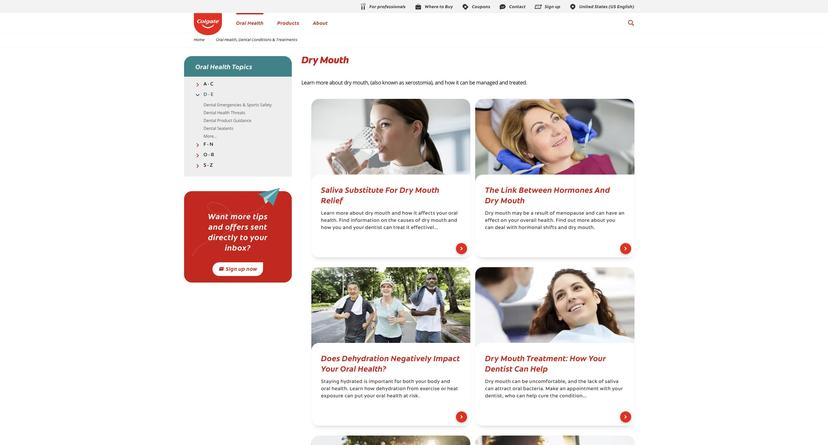 Task type: locate. For each thing, give the bounding box(es) containing it.
can
[[515, 363, 529, 374]]

lack
[[588, 380, 598, 385]]

0 horizontal spatial about
[[329, 79, 343, 86]]

health for oral health topics
[[210, 62, 231, 71]]

oral up who
[[513, 387, 522, 392]]

sports
[[247, 102, 259, 108]]

1 horizontal spatial it
[[414, 211, 417, 216]]

1 vertical spatial health
[[210, 62, 231, 71]]

oral down dehydration
[[376, 394, 386, 399]]

for
[[386, 184, 398, 195]]

dry inside dry mouth treatment: how your dentist can help
[[485, 353, 499, 363]]

oral health
[[236, 19, 264, 26]]

0 vertical spatial you
[[607, 219, 616, 223]]

2 vertical spatial about
[[591, 219, 605, 223]]

- for f
[[207, 142, 209, 147]]

topics
[[232, 62, 252, 71]]

more down relief
[[336, 211, 349, 216]]

an right the have
[[619, 211, 625, 216]]

paper airplane image
[[192, 185, 284, 262]]

want
[[208, 211, 229, 221]]

you inside learn more about dry mouth and how it affects your oral health. find information on the causes of dry mouth and how you and your dentist can treat it effectivel...
[[333, 226, 342, 231]]

0 horizontal spatial on
[[381, 219, 387, 223]]

about button
[[313, 19, 328, 26]]

saliva
[[321, 184, 343, 195]]

your inside the dry mouth may be a result of menopause and can have an effect on your overall health. find out more about you can deal with hormonal shifts and dry mouth.
[[508, 219, 519, 223]]

does
[[321, 353, 340, 363]]

be inside dry mouth can be uncomfortable, and the lack of saliva can attract oral bacteria. make an appointment with your dentist, who can help cure the condition...
[[522, 380, 528, 385]]

can left the have
[[596, 211, 605, 216]]

it down causes
[[406, 226, 410, 231]]

learn up put
[[350, 387, 363, 392]]

0 horizontal spatial of
[[415, 219, 421, 223]]

0 horizontal spatial the
[[389, 219, 397, 223]]

treat
[[393, 226, 405, 231]]

can left treat
[[384, 226, 392, 231]]

0 horizontal spatial learn
[[301, 79, 315, 86]]

dry mouth may be a result of menopause and can have an effect on your overall health. find out more about you can deal with hormonal shifts and dry mouth.
[[485, 211, 625, 231]]

find left the out
[[556, 219, 567, 223]]

0 horizontal spatial an
[[560, 387, 566, 392]]

1 horizontal spatial learn
[[321, 211, 335, 216]]

learn inside learn more about dry mouth and how it affects your oral health. find information on the causes of dry mouth and how you and your dentist can treat it effectivel...
[[321, 211, 335, 216]]

2 vertical spatial of
[[599, 380, 604, 385]]

2 horizontal spatial about
[[591, 219, 605, 223]]

with right deal
[[507, 226, 517, 231]]

- right s
[[207, 163, 209, 168]]

of up the effectivel...
[[415, 219, 421, 223]]

make
[[546, 387, 559, 392]]

mouth.
[[578, 226, 595, 231]]

have
[[606, 211, 618, 216]]

0 vertical spatial learn
[[301, 79, 315, 86]]

help
[[531, 363, 548, 374]]

on up 'dentist'
[[381, 219, 387, 223]]

you down relief
[[333, 226, 342, 231]]

your right affects on the top of the page
[[436, 211, 447, 216]]

0 horizontal spatial you
[[333, 226, 342, 231]]

0 horizontal spatial your
[[321, 363, 338, 374]]

hormones
[[554, 184, 593, 195]]

dental
[[239, 37, 251, 42], [204, 102, 216, 108], [204, 110, 216, 115], [204, 117, 216, 123], [204, 125, 216, 131]]

dry left mouth,
[[344, 79, 352, 86]]

more inside learn more about dry mouth and how it affects your oral health. find information on the causes of dry mouth and how you and your dentist can treat it effectivel...
[[336, 211, 349, 216]]

it
[[456, 79, 459, 86], [414, 211, 417, 216], [406, 226, 410, 231]]

you down the have
[[607, 219, 616, 223]]

find left information
[[339, 219, 350, 223]]

a - c
[[204, 82, 213, 87]]

safety
[[260, 102, 272, 108]]

0 vertical spatial of
[[550, 211, 555, 216]]

health. up shifts
[[538, 219, 555, 223]]

can left managed
[[460, 79, 468, 86]]

2 vertical spatial the
[[550, 394, 558, 399]]

learn down dry mouth
[[301, 79, 315, 86]]

d
[[204, 92, 207, 97]]

- left r
[[208, 153, 210, 158]]

dry inside dry mouth can be uncomfortable, and the lack of saliva can attract oral bacteria. make an appointment with your dentist, who can help cure the condition...
[[485, 380, 494, 385]]

1 vertical spatial an
[[560, 387, 566, 392]]

2 find from the left
[[556, 219, 567, 223]]

1 vertical spatial about
[[350, 211, 364, 216]]

2 vertical spatial it
[[406, 226, 410, 231]]

can left put
[[345, 394, 353, 399]]

mouth up attract
[[495, 380, 511, 385]]

oral up health,
[[236, 19, 246, 26]]

condition...
[[560, 394, 587, 399]]

2 horizontal spatial learn
[[350, 387, 363, 392]]

1 horizontal spatial &
[[272, 37, 275, 42]]

be
[[469, 79, 475, 86], [523, 211, 530, 216], [522, 380, 528, 385]]

1 vertical spatial the
[[578, 380, 587, 385]]

oral inside learn more about dry mouth and how it affects your oral health. find information on the causes of dry mouth and how you and your dentist can treat it effectivel...
[[448, 211, 458, 216]]

your right put
[[364, 394, 375, 399]]

oral down the staying
[[321, 387, 330, 392]]

0 horizontal spatial find
[[339, 219, 350, 223]]

mouth
[[375, 211, 391, 216], [495, 211, 511, 216], [431, 219, 447, 223], [495, 380, 511, 385]]

effect
[[485, 219, 500, 223]]

None search field
[[628, 16, 634, 29]]

mouth inside dry mouth can be uncomfortable, and the lack of saliva can attract oral bacteria. make an appointment with your dentist, who can help cure the condition...
[[495, 380, 511, 385]]

health. down relief
[[321, 219, 338, 223]]

dry inside "the link between hormones and dry mouth"
[[485, 195, 499, 205]]

dry inside the dry mouth may be a result of menopause and can have an effect on your overall health. find out more about you can deal with hormonal shifts and dry mouth.
[[485, 211, 494, 216]]

0 vertical spatial about
[[329, 79, 343, 86]]

home
[[194, 37, 205, 42]]

be left managed
[[469, 79, 475, 86]]

learn more about dry mouth and how it affects your oral health. find information on the causes of dry mouth and how you and your dentist can treat it effectivel...
[[321, 211, 458, 231]]

hydrated
[[341, 380, 363, 385]]

the up appointment
[[578, 380, 587, 385]]

1 horizontal spatial your
[[589, 353, 606, 363]]

mouth up effect
[[495, 211, 511, 216]]

1 vertical spatial it
[[414, 211, 417, 216]]

health up c
[[210, 62, 231, 71]]

2 horizontal spatial of
[[599, 380, 604, 385]]

link
[[501, 184, 517, 195]]

your right how
[[589, 353, 606, 363]]

an inside the dry mouth may be a result of menopause and can have an effect on your overall health. find out more about you can deal with hormonal shifts and dry mouth.
[[619, 211, 625, 216]]

oral health button
[[236, 19, 264, 26]]

find inside learn more about dry mouth and how it affects your oral health. find information on the causes of dry mouth and how you and your dentist can treat it effectivel...
[[339, 219, 350, 223]]

1 vertical spatial you
[[333, 226, 342, 231]]

oral inside oral health topics dropdown button
[[195, 62, 209, 71]]

2 vertical spatial learn
[[350, 387, 363, 392]]

- right a on the top left of page
[[208, 82, 209, 87]]

dehydration
[[342, 353, 389, 363]]

1 vertical spatial with
[[600, 387, 611, 392]]

up
[[238, 265, 245, 272]]

deal
[[495, 226, 505, 231]]

- left the e
[[208, 92, 210, 97]]

oral health, dental conditions & treatments
[[216, 37, 297, 42]]

1 vertical spatial of
[[415, 219, 421, 223]]

on up deal
[[501, 219, 507, 223]]

more inside the dry mouth may be a result of menopause and can have an effect on your overall health. find out more about you can deal with hormonal shifts and dry mouth.
[[577, 219, 590, 223]]

more inside want more tips and offers sent directly to your inbox?
[[231, 211, 251, 221]]

1 vertical spatial &
[[243, 102, 246, 108]]

about left mouth,
[[329, 79, 343, 86]]

of right the lack
[[599, 380, 604, 385]]

a
[[531, 211, 534, 216]]

the up treat
[[389, 219, 397, 223]]

0 horizontal spatial with
[[507, 226, 517, 231]]

oral left health,
[[216, 37, 224, 42]]

on inside the dry mouth may be a result of menopause and can have an effect on your overall health. find out more about you can deal with hormonal shifts and dry mouth.
[[501, 219, 507, 223]]

1 horizontal spatial of
[[550, 211, 555, 216]]

oral for oral health
[[236, 19, 246, 26]]

oral
[[236, 19, 246, 26], [216, 37, 224, 42], [195, 62, 209, 71], [340, 363, 356, 374]]

at
[[403, 394, 408, 399]]

2 on from the left
[[501, 219, 507, 223]]

& left sports
[[243, 102, 246, 108]]

affects
[[418, 211, 435, 216]]

health inside dropdown button
[[210, 62, 231, 71]]

help
[[527, 394, 537, 399]]

health. up exposure
[[332, 387, 348, 392]]

0 vertical spatial the
[[389, 219, 397, 223]]

health. inside learn more about dry mouth and how it affects your oral health. find information on the causes of dry mouth and how you and your dentist can treat it effectivel...
[[321, 219, 338, 223]]

1 horizontal spatial with
[[600, 387, 611, 392]]

more down dry mouth
[[316, 79, 328, 86]]

information
[[351, 219, 380, 223]]

1 horizontal spatial find
[[556, 219, 567, 223]]

your inside dry mouth treatment: how your dentist can help
[[589, 353, 606, 363]]

or
[[441, 387, 446, 392]]

z
[[210, 163, 213, 168]]

can
[[460, 79, 468, 86], [596, 211, 605, 216], [384, 226, 392, 231], [485, 226, 494, 231], [512, 380, 521, 385], [485, 387, 494, 392], [345, 394, 353, 399], [517, 394, 525, 399]]

find
[[339, 219, 350, 223], [556, 219, 567, 223]]

dry mouth
[[301, 54, 349, 66]]

how down is
[[365, 387, 375, 392]]

of right result
[[550, 211, 555, 216]]

directly
[[208, 232, 238, 242]]

about up mouth.
[[591, 219, 605, 223]]

your down may
[[508, 219, 519, 223]]

the
[[485, 184, 499, 195]]

your up the staying
[[321, 363, 338, 374]]

0 horizontal spatial &
[[243, 102, 246, 108]]

&
[[272, 37, 275, 42], [243, 102, 246, 108]]

oral
[[448, 211, 458, 216], [321, 387, 330, 392], [513, 387, 522, 392], [376, 394, 386, 399]]

d - e button
[[184, 92, 292, 98]]

1 on from the left
[[381, 219, 387, 223]]

contact icon image
[[499, 3, 507, 11]]

be inside the dry mouth may be a result of menopause and can have an effect on your overall health. find out more about you can deal with hormonal shifts and dry mouth.
[[523, 211, 530, 216]]

an right the make
[[560, 387, 566, 392]]

how down relief
[[321, 226, 331, 231]]

more up mouth.
[[577, 219, 590, 223]]

your
[[589, 353, 606, 363], [321, 363, 338, 374]]

your for dry mouth treatment: how your dentist can help
[[589, 353, 606, 363]]

1 vertical spatial learn
[[321, 211, 335, 216]]

learn down relief
[[321, 211, 335, 216]]

your down the "saliva"
[[612, 387, 623, 392]]

conditions
[[252, 37, 272, 42]]

oral up hydrated
[[340, 363, 356, 374]]

your down information
[[353, 226, 364, 231]]

products button
[[277, 19, 299, 26]]

1 horizontal spatial on
[[501, 219, 507, 223]]

location icon image
[[569, 3, 577, 11]]

about for mouth
[[329, 79, 343, 86]]

0 vertical spatial &
[[272, 37, 275, 42]]

it left affects on the top of the page
[[414, 211, 417, 216]]

dry inside saliva substitute for dry mouth relief
[[400, 184, 414, 195]]

how inside staying hydrated is important for both your body and oral health. learn how dehydration from exercise or heat exposure can put your oral health at risk.
[[365, 387, 375, 392]]

0 vertical spatial health
[[248, 19, 264, 26]]

0 vertical spatial with
[[507, 226, 517, 231]]

1 horizontal spatial about
[[350, 211, 364, 216]]

can down effect
[[485, 226, 494, 231]]

sign up now
[[226, 265, 257, 272]]

health up product
[[217, 110, 230, 115]]

- right f
[[207, 142, 209, 147]]

your right to
[[250, 232, 268, 242]]

oral for oral health, dental conditions & treatments
[[216, 37, 224, 42]]

1 horizontal spatial an
[[619, 211, 625, 216]]

1 vertical spatial be
[[523, 211, 530, 216]]

dentist
[[365, 226, 382, 231]]

oral up a on the top left of page
[[195, 62, 209, 71]]

both
[[403, 380, 414, 385]]

your
[[436, 211, 447, 216], [508, 219, 519, 223], [353, 226, 364, 231], [250, 232, 268, 242], [416, 380, 426, 385], [612, 387, 623, 392], [364, 394, 375, 399]]

be left a
[[523, 211, 530, 216]]

1 find from the left
[[339, 219, 350, 223]]

how
[[445, 79, 455, 86], [402, 211, 413, 216], [321, 226, 331, 231], [365, 387, 375, 392]]

dental health threats link
[[204, 110, 245, 115]]

your up from
[[416, 380, 426, 385]]

sealants
[[217, 125, 233, 131]]

with inside dry mouth can be uncomfortable, and the lack of saliva can attract oral bacteria. make an appointment with your dentist, who can help cure the condition...
[[600, 387, 611, 392]]

about inside learn more about dry mouth and how it affects your oral health. find information on the causes of dry mouth and how you and your dentist can treat it effectivel...
[[350, 211, 364, 216]]

find inside the dry mouth may be a result of menopause and can have an effect on your overall health. find out more about you can deal with hormonal shifts and dry mouth.
[[556, 219, 567, 223]]

s - z button
[[184, 163, 292, 169]]

learn
[[301, 79, 315, 86], [321, 211, 335, 216], [350, 387, 363, 392]]

& right conditions
[[272, 37, 275, 42]]

be up "bacteria."
[[522, 380, 528, 385]]

dry down the out
[[569, 226, 577, 231]]

exercise
[[420, 387, 440, 392]]

mouth down affects on the top of the page
[[431, 219, 447, 223]]

1 horizontal spatial the
[[550, 394, 558, 399]]

sign
[[226, 265, 237, 272]]

2 vertical spatial health
[[217, 110, 230, 115]]

- inside popup button
[[208, 153, 210, 158]]

your inside does dehydration negatively impact your oral health?
[[321, 363, 338, 374]]

cure
[[538, 394, 549, 399]]

about up information
[[350, 211, 364, 216]]

with down the "saliva"
[[600, 387, 611, 392]]

more for want more tips and offers sent directly to your inbox?
[[231, 211, 251, 221]]

be for link
[[523, 211, 530, 216]]

saliva
[[605, 380, 619, 385]]

can up dentist,
[[485, 387, 494, 392]]

bacteria.
[[523, 387, 544, 392]]

2 vertical spatial be
[[522, 380, 528, 385]]

0 vertical spatial an
[[619, 211, 625, 216]]

mouth
[[320, 54, 349, 66], [415, 184, 440, 195], [501, 195, 525, 205], [501, 353, 525, 363]]

health up the oral health, dental conditions & treatments link
[[248, 19, 264, 26]]

health.
[[321, 219, 338, 223], [538, 219, 555, 223], [332, 387, 348, 392]]

0 vertical spatial be
[[469, 79, 475, 86]]

more left the tips
[[231, 211, 251, 221]]

1 horizontal spatial you
[[607, 219, 616, 223]]

managed
[[476, 79, 498, 86]]

appointment
[[567, 387, 599, 392]]

the down the make
[[550, 394, 558, 399]]

0 vertical spatial it
[[456, 79, 459, 86]]

it left managed
[[456, 79, 459, 86]]

2 horizontal spatial the
[[578, 380, 587, 385]]

dry for dry mouth
[[301, 54, 318, 66]]

oral right affects on the top of the page
[[448, 211, 458, 216]]



Task type: describe. For each thing, give the bounding box(es) containing it.
substitute
[[345, 184, 384, 195]]

with inside the dry mouth may be a result of menopause and can have an effect on your overall health. find out more about you can deal with hormonal shifts and dry mouth.
[[507, 226, 517, 231]]

and
[[595, 184, 610, 195]]

a - c button
[[184, 82, 292, 87]]

treated.
[[509, 79, 527, 86]]

between
[[519, 184, 552, 195]]

mouth inside dry mouth treatment: how your dentist can help
[[501, 353, 525, 363]]

shifts
[[543, 226, 557, 231]]

health. inside the dry mouth may be a result of menopause and can have an effect on your overall health. find out more about you can deal with hormonal shifts and dry mouth.
[[538, 219, 555, 223]]

- for a
[[208, 82, 209, 87]]

heat
[[447, 387, 458, 392]]

overall
[[520, 219, 537, 223]]

xerostomia),
[[405, 79, 434, 86]]

health,
[[225, 37, 238, 42]]

f
[[204, 142, 206, 147]]

more for learn more about dry mouth, (also known as xerostomia), and how it can be managed and treated.
[[316, 79, 328, 86]]

sign up icon image
[[534, 3, 542, 11]]

mouth inside the dry mouth may be a result of menopause and can have an effect on your overall health. find out more about you can deal with hormonal shifts and dry mouth.
[[495, 211, 511, 216]]

who
[[505, 394, 515, 399]]

dry inside the dry mouth may be a result of menopause and can have an effect on your overall health. find out more about you can deal with hormonal shifts and dry mouth.
[[569, 226, 577, 231]]

the inside learn more about dry mouth and how it affects your oral health. find information on the causes of dry mouth and how you and your dentist can treat it effectivel...
[[389, 219, 397, 223]]

dry for dry mouth may be a result of menopause and can have an effect on your overall health. find out more about you can deal with hormonal shifts and dry mouth.
[[485, 211, 494, 216]]

o
[[204, 153, 207, 158]]

products
[[277, 19, 299, 26]]

body
[[428, 380, 440, 385]]

how up causes
[[402, 211, 413, 216]]

dry mouth can be uncomfortable, and the lack of saliva can attract oral bacteria. make an appointment with your dentist, who can help cure the condition...
[[485, 380, 623, 399]]

where to buy icon image
[[414, 3, 422, 11]]

your for does dehydration negatively impact your oral health?
[[321, 363, 338, 374]]

mouth inside saliva substitute for dry mouth relief
[[415, 184, 440, 195]]

as
[[399, 79, 404, 86]]

may
[[512, 211, 522, 216]]

n
[[210, 142, 213, 147]]

dental sealants link
[[204, 125, 233, 131]]

- for o
[[208, 153, 210, 158]]

dental product guidance link
[[204, 117, 251, 123]]

health. inside staying hydrated is important for both your body and oral health. learn how dehydration from exercise or heat exposure can put your oral health at risk.
[[332, 387, 348, 392]]

learn more about dry mouth, (also known as xerostomia), and how it can be managed and treated.
[[301, 79, 527, 86]]

can down can
[[512, 380, 521, 385]]

treatments
[[276, 37, 297, 42]]

oral for oral health topics
[[195, 62, 209, 71]]

of inside learn more about dry mouth and how it affects your oral health. find information on the causes of dry mouth and how you and your dentist can treat it effectivel...
[[415, 219, 421, 223]]

of inside the dry mouth may be a result of menopause and can have an effect on your overall health. find out more about you can deal with hormonal shifts and dry mouth.
[[550, 211, 555, 216]]

known
[[382, 79, 398, 86]]

can inside staying hydrated is important for both your body and oral health. learn how dehydration from exercise or heat exposure can put your oral health at risk.
[[345, 394, 353, 399]]

oral inside dry mouth can be uncomfortable, and the lack of saliva can attract oral bacteria. make an appointment with your dentist, who can help cure the condition...
[[513, 387, 522, 392]]

(also
[[370, 79, 381, 86]]

more...
[[204, 133, 217, 139]]

now
[[246, 265, 257, 272]]

oral inside does dehydration negatively impact your oral health?
[[340, 363, 356, 374]]

does dehydration negatively impact your oral health?
[[321, 353, 460, 374]]

mouth up 'dentist'
[[375, 211, 391, 216]]

for professionals icon image
[[359, 3, 367, 11]]

want more tips and offers sent directly to your inbox?
[[208, 211, 268, 253]]

learn for dry mouth
[[301, 79, 315, 86]]

menopause
[[556, 211, 585, 216]]

d - e
[[204, 92, 214, 97]]

learn inside staying hydrated is important for both your body and oral health. learn how dehydration from exercise or heat exposure can put your oral health at risk.
[[350, 387, 363, 392]]

e
[[211, 92, 214, 97]]

& inside dental emergencies & sports safety dental health threats dental product guidance dental sealants more...
[[243, 102, 246, 108]]

2 horizontal spatial it
[[456, 79, 459, 86]]

more... link
[[204, 133, 217, 139]]

the link between hormones and dry mouth
[[485, 184, 610, 205]]

saliva substitute for dry mouth relief
[[321, 184, 440, 205]]

f - n
[[204, 142, 213, 147]]

exposure
[[321, 394, 344, 399]]

dentist,
[[485, 394, 504, 399]]

inbox?
[[225, 242, 251, 253]]

mouth inside "the link between hormones and dry mouth"
[[501, 195, 525, 205]]

an inside dry mouth can be uncomfortable, and the lack of saliva can attract oral bacteria. make an appointment with your dentist, who can help cure the condition...
[[560, 387, 566, 392]]

health
[[387, 394, 402, 399]]

c
[[210, 82, 213, 87]]

negatively
[[391, 353, 432, 363]]

and inside want more tips and offers sent directly to your inbox?
[[208, 221, 223, 232]]

effectivel...
[[411, 226, 438, 231]]

learn for saliva substitute for dry mouth relief
[[321, 211, 335, 216]]

dry down affects on the top of the page
[[422, 219, 430, 223]]

o - r button
[[184, 152, 292, 158]]

dry for dry mouth treatment: how your dentist can help
[[485, 353, 499, 363]]

more for learn more about dry mouth and how it affects your oral health. find information on the causes of dry mouth and how you and your dentist can treat it effectivel...
[[336, 211, 349, 216]]

f - n button
[[184, 142, 292, 147]]

about inside the dry mouth may be a result of menopause and can have an effect on your overall health. find out more about you can deal with hormonal shifts and dry mouth.
[[591, 219, 605, 223]]

dry for dry mouth can be uncomfortable, and the lack of saliva can attract oral bacteria. make an appointment with your dentist, who can help cure the condition...
[[485, 380, 494, 385]]

on inside learn more about dry mouth and how it affects your oral health. find information on the causes of dry mouth and how you and your dentist can treat it effectivel...
[[381, 219, 387, 223]]

can inside learn more about dry mouth and how it affects your oral health. find information on the causes of dry mouth and how you and your dentist can treat it effectivel...
[[384, 226, 392, 231]]

r
[[211, 153, 214, 158]]

hormonal
[[519, 226, 542, 231]]

health for oral health
[[248, 19, 264, 26]]

dental emergencies & sports safety dental health threats dental product guidance dental sealants more...
[[204, 102, 272, 139]]

0 horizontal spatial it
[[406, 226, 410, 231]]

sign up now link
[[212, 263, 263, 276]]

d - e menu
[[184, 101, 292, 140]]

colgate® logo image
[[194, 13, 222, 35]]

s
[[204, 163, 206, 168]]

s - z
[[204, 163, 213, 168]]

can right who
[[517, 394, 525, 399]]

of inside dry mouth can be uncomfortable, and the lack of saliva can attract oral bacteria. make an appointment with your dentist, who can help cure the condition...
[[599, 380, 604, 385]]

health inside dental emergencies & sports safety dental health threats dental product guidance dental sealants more...
[[217, 110, 230, 115]]

home link
[[190, 37, 209, 42]]

your inside want more tips and offers sent directly to your inbox?
[[250, 232, 268, 242]]

how right xerostomia),
[[445, 79, 455, 86]]

impact
[[434, 353, 460, 363]]

how
[[570, 353, 587, 363]]

and inside dry mouth can be uncomfortable, and the lack of saliva can attract oral bacteria. make an appointment with your dentist, who can help cure the condition...
[[568, 380, 577, 385]]

product
[[217, 117, 232, 123]]

- for d
[[208, 92, 210, 97]]

mouth,
[[353, 79, 369, 86]]

about for substitute
[[350, 211, 364, 216]]

for
[[395, 380, 402, 385]]

dentist
[[485, 363, 513, 374]]

treatment:
[[526, 353, 568, 363]]

o - r
[[204, 153, 214, 158]]

guidance
[[233, 117, 251, 123]]

attract
[[495, 387, 511, 392]]

and inside staying hydrated is important for both your body and oral health. learn how dehydration from exercise or heat exposure can put your oral health at risk.
[[441, 380, 450, 385]]

be for mouth
[[522, 380, 528, 385]]

- for s
[[207, 163, 209, 168]]

is
[[364, 380, 368, 385]]

dental emergencies & sports safety link
[[204, 102, 272, 108]]

tips
[[253, 211, 268, 221]]

coupons icon image
[[462, 3, 469, 11]]

dry up information
[[365, 211, 373, 216]]

emergencies
[[217, 102, 242, 108]]

out
[[568, 219, 576, 223]]

threats
[[231, 110, 245, 115]]

result
[[535, 211, 549, 216]]

your inside dry mouth can be uncomfortable, and the lack of saliva can attract oral bacteria. make an appointment with your dentist, who can help cure the condition...
[[612, 387, 623, 392]]

you inside the dry mouth may be a result of menopause and can have an effect on your overall health. find out more about you can deal with hormonal shifts and dry mouth.
[[607, 219, 616, 223]]



Task type: vqa. For each thing, say whether or not it's contained in the screenshot.
"CONDITION..."
yes



